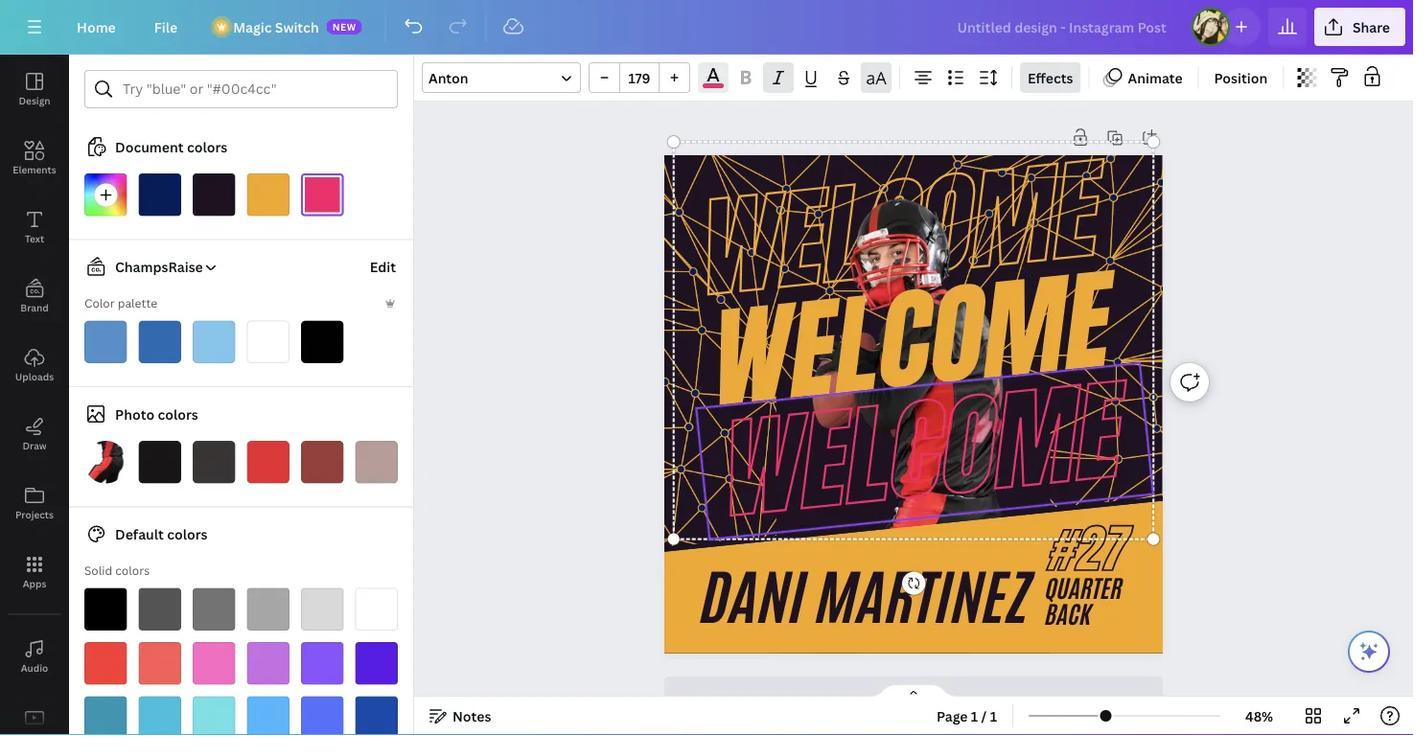 Task type: describe. For each thing, give the bounding box(es) containing it.
audio
[[21, 662, 48, 675]]

photo colors
[[115, 405, 198, 424]]

add
[[889, 687, 915, 705]]

edit
[[370, 258, 396, 276]]

abstract lines background  geometric technology image
[[656, 86, 1172, 602]]

projects button
[[0, 469, 69, 538]]

design
[[19, 94, 50, 107]]

side panel tab list
[[0, 55, 69, 736]]

file button
[[139, 8, 193, 46]]

document colors
[[115, 138, 228, 156]]

share button
[[1315, 8, 1406, 46]]

#ed212f image
[[247, 441, 290, 484]]

/
[[982, 707, 987, 726]]

text
[[25, 232, 44, 245]]

champsraise button
[[77, 256, 218, 279]]

+
[[878, 687, 885, 705]]

colors for solid colors
[[115, 563, 150, 579]]

martinez
[[818, 556, 1032, 642]]

#011d5b image
[[139, 174, 181, 216]]

back
[[1047, 598, 1093, 633]]

elements
[[13, 163, 56, 176]]

violet #5e17eb image
[[355, 643, 398, 685]]

brand button
[[0, 262, 69, 331]]

solid colors
[[84, 563, 150, 579]]

#4890cd image
[[84, 321, 127, 364]]

uploads
[[15, 370, 54, 383]]

+ add page button
[[665, 677, 1163, 715]]

apps button
[[0, 538, 69, 607]]

48%
[[1246, 707, 1274, 726]]

color
[[84, 295, 115, 311]]

home link
[[61, 8, 131, 46]]

page 1 / 1
[[937, 707, 998, 726]]

royal blue #5271ff image
[[301, 697, 344, 736]]

edit button
[[368, 248, 398, 286]]

colors for default colors
[[167, 526, 208, 544]]

violet #5e17eb image
[[355, 643, 398, 685]]

royal blue #5271ff image
[[301, 697, 344, 736]]

default colors
[[115, 526, 208, 544]]

1 vertical spatial #fd0069 image
[[301, 174, 344, 216]]

brand
[[20, 301, 49, 314]]

#ed212f image
[[247, 441, 290, 484]]

draw button
[[0, 400, 69, 469]]

magic switch
[[233, 18, 319, 36]]

bright red #ff3131 image
[[84, 643, 127, 685]]

text button
[[0, 193, 69, 262]]

1 horizontal spatial #fd0069 image
[[703, 84, 724, 88]]

notes button
[[422, 701, 499, 732]]

gray #a6a6a6 image
[[247, 588, 290, 631]]

magic
[[233, 18, 272, 36]]

switch
[[275, 18, 319, 36]]

1 1 from the left
[[972, 707, 979, 726]]

#4890cd image
[[84, 321, 127, 364]]

notes
[[453, 707, 492, 726]]

anton button
[[422, 62, 581, 93]]

file
[[154, 18, 178, 36]]

audio button
[[0, 623, 69, 692]]

quarter back
[[1047, 572, 1124, 633]]

draw
[[22, 439, 47, 452]]

cobalt blue #004aad image
[[355, 697, 398, 736]]

dani
[[703, 556, 808, 642]]

champsraise
[[115, 258, 203, 276]]

page
[[937, 707, 968, 726]]

gray #a6a6a6 image
[[247, 588, 290, 631]]

color palette
[[84, 295, 157, 311]]

colors for document colors
[[187, 138, 228, 156]]

Design title text field
[[942, 8, 1185, 46]]

0 vertical spatial #fd0069 image
[[703, 84, 724, 88]]

page
[[918, 687, 950, 705]]

2 1 from the left
[[991, 707, 998, 726]]



Task type: locate. For each thing, give the bounding box(es) containing it.
canva assistant image
[[1358, 641, 1381, 664]]

#27
[[1051, 512, 1130, 588]]

home
[[77, 18, 116, 36]]

1 horizontal spatial 1
[[991, 707, 998, 726]]

1 vertical spatial #fd0069 image
[[301, 174, 344, 216]]

– – number field
[[626, 69, 653, 87]]

0 vertical spatial #fd0069 image
[[703, 84, 724, 88]]

anton
[[429, 69, 469, 87]]

turquoise blue #5ce1e6 image
[[193, 697, 235, 736], [193, 697, 235, 736]]

apps
[[23, 577, 46, 590]]

black #000000 image
[[84, 588, 127, 631], [84, 588, 127, 631]]

group
[[589, 62, 691, 93]]

0 horizontal spatial #fd0069 image
[[301, 174, 344, 216]]

solid
[[84, 563, 112, 579]]

purple #8c52ff image
[[301, 643, 344, 685], [301, 643, 344, 685]]

animate button
[[1098, 62, 1191, 93]]

bright red #ff3131 image
[[84, 643, 127, 685]]

gray #737373 image
[[193, 588, 235, 631], [193, 588, 235, 631]]

1 right /
[[991, 707, 998, 726]]

position
[[1215, 69, 1268, 87]]

#166bb5 image
[[139, 321, 181, 364]]

aqua blue #0cc0df image
[[139, 697, 181, 736], [139, 697, 181, 736]]

colors right default
[[167, 526, 208, 544]]

main menu bar
[[0, 0, 1414, 55]]

#1f1122 image
[[193, 174, 235, 216]]

colors right photo
[[158, 405, 198, 424]]

effects button
[[1021, 62, 1082, 93]]

48% button
[[1229, 701, 1291, 732]]

Try "blue" or "#00c4cc" search field
[[123, 71, 386, 107]]

#f5a700 image
[[247, 174, 290, 216], [247, 174, 290, 216]]

elements button
[[0, 124, 69, 193]]

quarter
[[1047, 572, 1124, 607]]

#ffffff image
[[247, 321, 290, 364], [247, 321, 290, 364]]

photo
[[115, 405, 155, 424]]

cobalt blue #004aad image
[[355, 697, 398, 736]]

#181616 image
[[139, 441, 181, 484]]

#166bb5 image
[[139, 321, 181, 364]]

projects
[[15, 508, 54, 521]]

1
[[972, 707, 979, 726], [991, 707, 998, 726]]

#75c6ef image
[[193, 321, 235, 364], [193, 321, 235, 364]]

default
[[115, 526, 164, 544]]

#ba9c98 image
[[355, 441, 398, 484], [355, 441, 398, 484]]

colors up #1f1122 icon
[[187, 138, 228, 156]]

uploads button
[[0, 331, 69, 400]]

1 left /
[[972, 707, 979, 726]]

colors right solid in the bottom of the page
[[115, 563, 150, 579]]

#393535 image
[[193, 441, 235, 484]]

dani martinez
[[703, 556, 1032, 642]]

+ add page
[[878, 687, 950, 705]]

light blue #38b6ff image
[[247, 697, 290, 736], [247, 697, 290, 736]]

new
[[333, 20, 357, 33]]

0 horizontal spatial 1
[[972, 707, 979, 726]]

#1f1122 image
[[193, 174, 235, 216]]

animate
[[1129, 69, 1183, 87]]

effects
[[1028, 69, 1074, 87]]

share
[[1353, 18, 1391, 36]]

show pages image
[[868, 684, 960, 699]]

1 horizontal spatial #fd0069 image
[[703, 84, 724, 88]]

#181616 image
[[139, 441, 181, 484]]

#9d3a39 image
[[301, 441, 344, 484], [301, 441, 344, 484]]

dark gray #545454 image
[[139, 588, 181, 631], [139, 588, 181, 631]]

design button
[[0, 55, 69, 124]]

#010101 image
[[301, 321, 344, 364], [301, 321, 344, 364]]

#011d5b image
[[139, 174, 181, 216]]

welcome
[[696, 130, 1110, 331], [707, 240, 1121, 441], [718, 351, 1133, 552]]

welcome text field
[[696, 351, 1155, 552]]

position button
[[1207, 62, 1276, 93]]

dark turquoise #0097b2 image
[[84, 697, 127, 736], [84, 697, 127, 736]]

#fd0069 image
[[703, 84, 724, 88], [301, 174, 344, 216]]

add a new color image
[[84, 174, 127, 216], [84, 174, 127, 216]]

document
[[115, 138, 184, 156]]

#fd0069 image
[[703, 84, 724, 88], [301, 174, 344, 216]]

palette
[[118, 295, 157, 311]]

pink #ff66c4 image
[[193, 643, 235, 685], [193, 643, 235, 685]]

white #ffffff image
[[355, 588, 398, 631], [355, 588, 398, 631]]

coral red #ff5757 image
[[139, 643, 181, 685], [139, 643, 181, 685]]

0 horizontal spatial #fd0069 image
[[301, 174, 344, 216]]

colors
[[187, 138, 228, 156], [158, 405, 198, 424], [167, 526, 208, 544], [115, 563, 150, 579]]

#393535 image
[[193, 441, 235, 484]]

magenta #cb6ce6 image
[[247, 643, 290, 685], [247, 643, 290, 685]]

colors for photo colors
[[158, 405, 198, 424]]

light gray #d9d9d9 image
[[301, 588, 344, 631], [301, 588, 344, 631]]



Task type: vqa. For each thing, say whether or not it's contained in the screenshot.
2 associated with /
no



